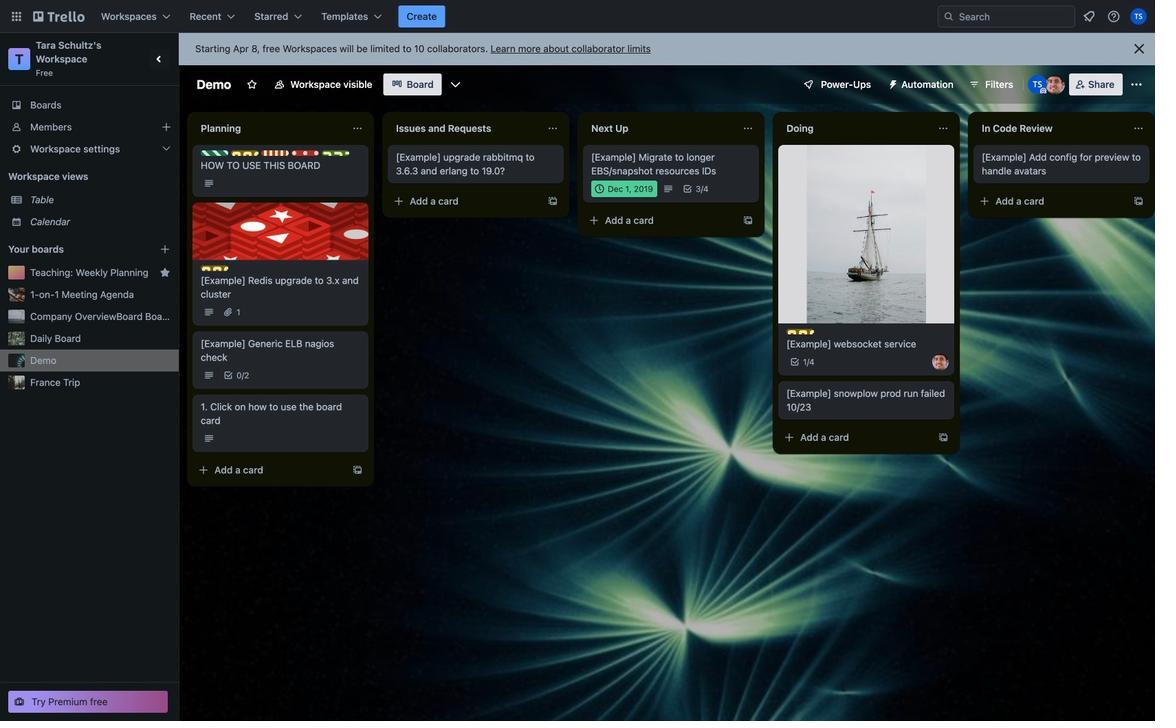 Task type: locate. For each thing, give the bounding box(es) containing it.
None checkbox
[[591, 181, 657, 197]]

customize views image
[[449, 78, 463, 91]]

create from template… image
[[743, 215, 754, 226], [938, 432, 949, 443], [352, 465, 363, 476]]

0 horizontal spatial create from template… image
[[547, 196, 558, 207]]

color: yellow, title: "ready to merge" element
[[231, 151, 259, 156], [201, 266, 228, 271], [787, 329, 814, 335]]

2 horizontal spatial create from template… image
[[938, 432, 949, 443]]

1 vertical spatial color: yellow, title: "ready to merge" element
[[201, 266, 228, 271]]

create from template… image
[[547, 196, 558, 207], [1133, 196, 1144, 207]]

0 horizontal spatial create from template… image
[[352, 465, 363, 476]]

tara schultz (taraschultz7) image
[[1130, 8, 1147, 25], [1028, 75, 1047, 94]]

None text field
[[388, 118, 542, 140], [778, 118, 932, 140], [974, 118, 1128, 140], [388, 118, 542, 140], [778, 118, 932, 140], [974, 118, 1128, 140]]

sm image
[[882, 74, 901, 93]]

james peterson (jamespeterson93) image
[[1046, 75, 1065, 94], [932, 354, 949, 371]]

0 horizontal spatial tara schultz (taraschultz7) image
[[1028, 75, 1047, 94]]

0 notifications image
[[1081, 8, 1097, 25]]

0 vertical spatial tara schultz (taraschultz7) image
[[1130, 8, 1147, 25]]

0 vertical spatial create from template… image
[[743, 215, 754, 226]]

1 horizontal spatial create from template… image
[[743, 215, 754, 226]]

0 horizontal spatial james peterson (jamespeterson93) image
[[932, 354, 949, 371]]

1 horizontal spatial create from template… image
[[1133, 196, 1144, 207]]

1 vertical spatial tara schultz (taraschultz7) image
[[1028, 75, 1047, 94]]

color: red, title: "unshippable!" element
[[292, 151, 319, 156]]

None text field
[[193, 118, 347, 140], [583, 118, 737, 140], [193, 118, 347, 140], [583, 118, 737, 140]]

add board image
[[160, 244, 171, 255]]

0 vertical spatial color: yellow, title: "ready to merge" element
[[231, 151, 259, 156]]

1 horizontal spatial tara schultz (taraschultz7) image
[[1130, 8, 1147, 25]]

your boards with 6 items element
[[8, 241, 139, 258]]

back to home image
[[33, 6, 85, 28]]

color: orange, title: "manual deploy steps" element
[[261, 151, 289, 156]]

2 vertical spatial color: yellow, title: "ready to merge" element
[[787, 329, 814, 335]]

1 horizontal spatial james peterson (jamespeterson93) image
[[1046, 75, 1065, 94]]

starred icon image
[[160, 267, 171, 278]]

1 create from template… image from the left
[[547, 196, 558, 207]]



Task type: describe. For each thing, give the bounding box(es) containing it.
color: lime, title: "secrets" element
[[322, 151, 349, 156]]

Search field
[[938, 6, 1075, 28]]

star or unstar board image
[[246, 79, 257, 90]]

1 horizontal spatial color: yellow, title: "ready to merge" element
[[231, 151, 259, 156]]

Board name text field
[[190, 74, 238, 96]]

open information menu image
[[1107, 10, 1121, 23]]

1 vertical spatial create from template… image
[[938, 432, 949, 443]]

0 horizontal spatial color: yellow, title: "ready to merge" element
[[201, 266, 228, 271]]

search image
[[943, 11, 954, 22]]

2 vertical spatial create from template… image
[[352, 465, 363, 476]]

show menu image
[[1130, 78, 1143, 91]]

0 vertical spatial james peterson (jamespeterson93) image
[[1046, 75, 1065, 94]]

2 create from template… image from the left
[[1133, 196, 1144, 207]]

1 vertical spatial james peterson (jamespeterson93) image
[[932, 354, 949, 371]]

this member is an admin of this board. image
[[1040, 88, 1046, 94]]

primary element
[[0, 0, 1155, 33]]

color: green, title: "verified in staging" element
[[201, 151, 228, 156]]

2 horizontal spatial color: yellow, title: "ready to merge" element
[[787, 329, 814, 335]]

tara schultz (taraschultz7) image inside primary element
[[1130, 8, 1147, 25]]

workspace navigation collapse icon image
[[150, 50, 169, 69]]



Task type: vqa. For each thing, say whether or not it's contained in the screenshot.
by to the top
no



